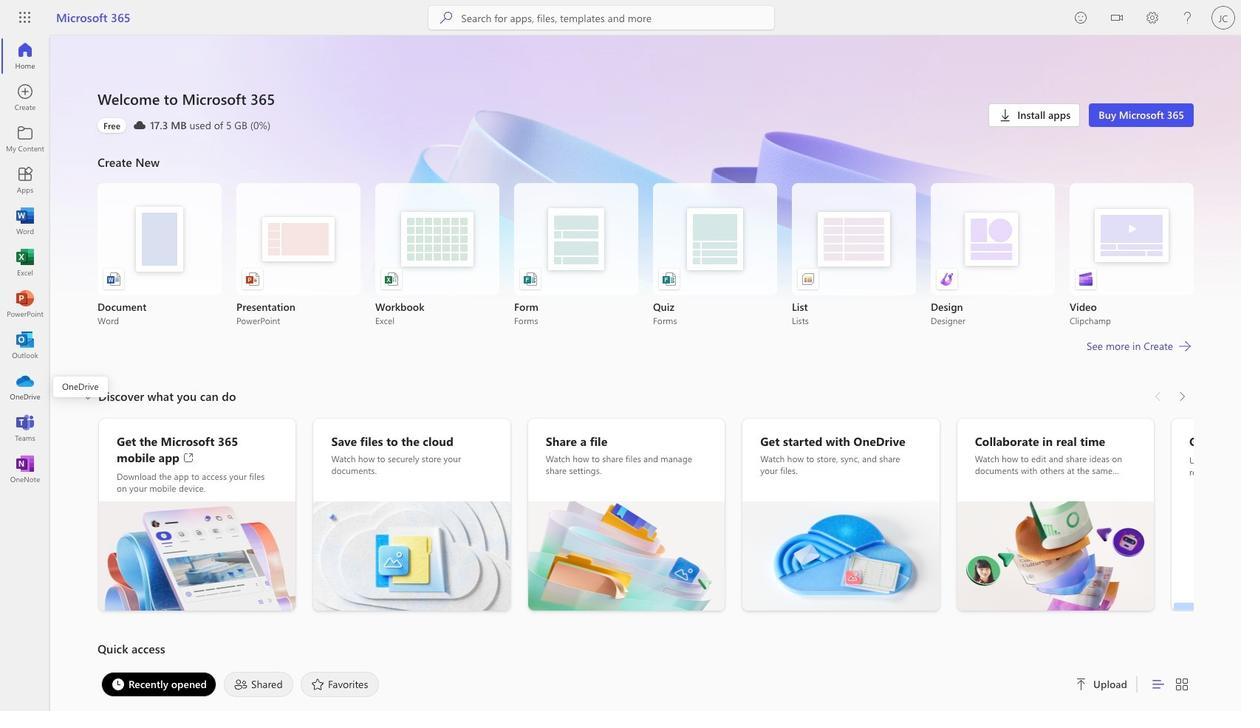 Task type: vqa. For each thing, say whether or not it's contained in the screenshot.
Get started with OneDrive image
yes



Task type: describe. For each thing, give the bounding box(es) containing it.
forms survey image
[[523, 272, 538, 287]]

home image
[[18, 49, 33, 64]]

new quiz image
[[662, 272, 677, 287]]

powerpoint presentation image
[[245, 272, 260, 287]]

excel image
[[18, 256, 33, 270]]

3 tab from the left
[[297, 672, 383, 698]]

share a file image
[[528, 502, 725, 611]]

outlook image
[[18, 338, 33, 353]]

onenote image
[[18, 463, 33, 477]]

word document image
[[106, 272, 121, 287]]

powerpoint image
[[18, 297, 33, 312]]

1 tab from the left
[[98, 672, 220, 698]]

excel workbook image
[[384, 272, 399, 287]]

my content image
[[18, 132, 33, 146]]

teams image
[[18, 421, 33, 436]]

word image
[[18, 214, 33, 229]]

next image
[[1175, 385, 1190, 409]]

Search box. Suggestions appear as you type. search field
[[461, 6, 775, 30]]

grow your business image
[[1172, 502, 1241, 611]]

save files to the cloud image
[[314, 502, 510, 611]]

onedrive image
[[18, 380, 33, 395]]

this account doesn't have a microsoft 365 subscription. click to view your benefits. tooltip
[[98, 118, 126, 133]]

jc image
[[1212, 6, 1235, 30]]



Task type: locate. For each thing, give the bounding box(es) containing it.
shared element
[[224, 672, 293, 698]]

None search field
[[429, 6, 775, 30]]

navigation
[[0, 35, 50, 491]]

tab
[[98, 672, 220, 698], [220, 672, 297, 698], [297, 672, 383, 698]]

lists list image
[[801, 272, 816, 287]]

banner
[[0, 0, 1241, 38]]

list
[[98, 183, 1194, 327]]

apps image
[[18, 173, 33, 188]]

favorites element
[[301, 672, 379, 698]]

2 tab from the left
[[220, 672, 297, 698]]

create new element
[[98, 151, 1194, 385]]

clipchamp video image
[[1079, 272, 1094, 287]]

collaborate in real time image
[[957, 502, 1154, 611]]

create image
[[18, 90, 33, 105]]

get started with onedrive image
[[743, 502, 940, 611]]

designer design image
[[940, 272, 955, 287], [940, 272, 955, 287]]

tooltip
[[53, 377, 108, 398]]

tab list
[[98, 669, 1058, 701]]

recently opened element
[[101, 672, 216, 698]]

application
[[0, 35, 1241, 712]]

get the microsoft 365 mobile app image
[[99, 502, 296, 611]]



